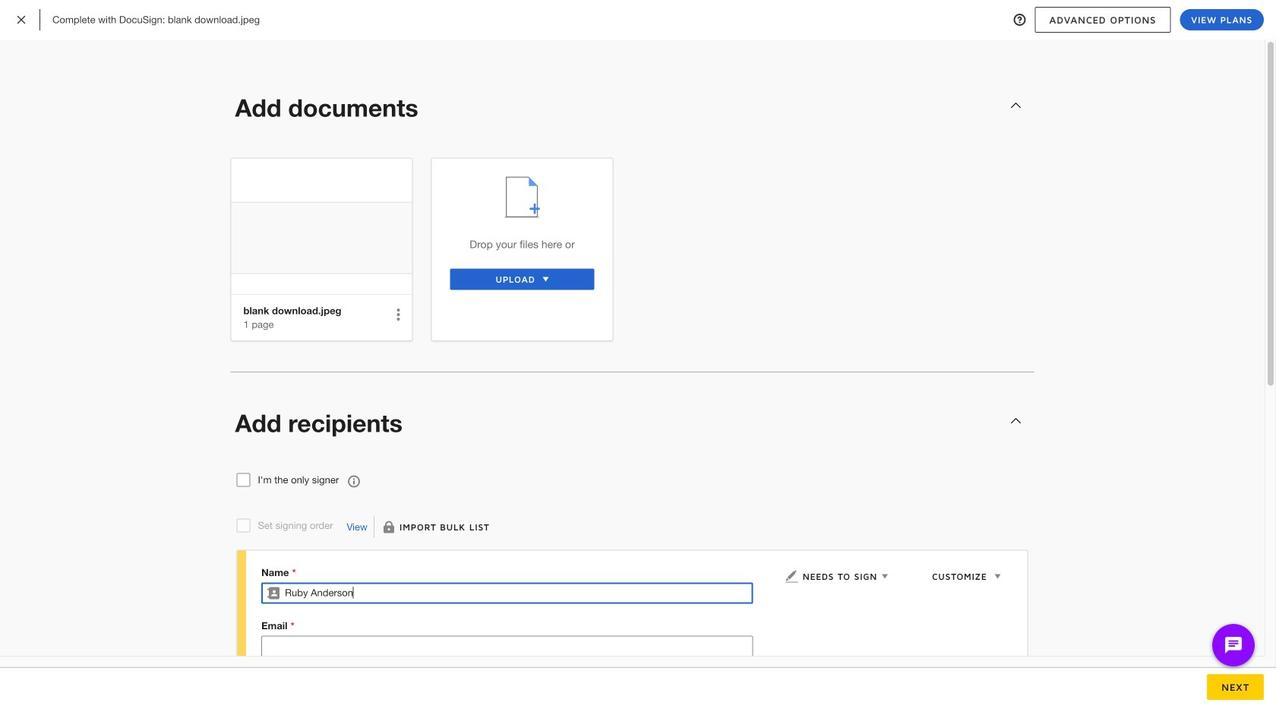 Task type: locate. For each thing, give the bounding box(es) containing it.
None text field
[[285, 583, 753, 603], [262, 637, 753, 656], [285, 583, 753, 603], [262, 637, 753, 656]]

region
[[231, 149, 421, 341]]



Task type: describe. For each thing, give the bounding box(es) containing it.
blank download.jpeg image
[[231, 158, 412, 294]]



Task type: vqa. For each thing, say whether or not it's contained in the screenshot.
the blank download.jpeg image
yes



